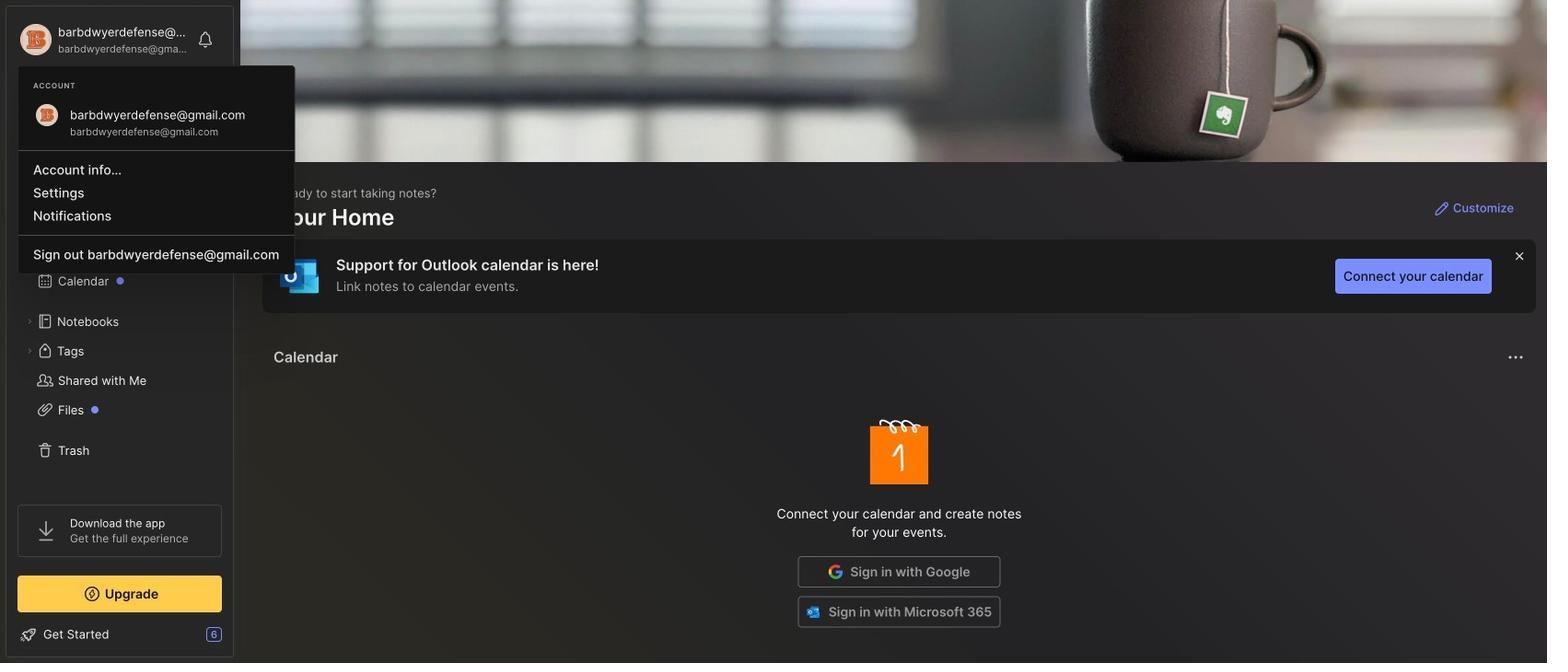 Task type: locate. For each thing, give the bounding box(es) containing it.
dropdown list menu
[[18, 143, 294, 266]]

More actions field
[[1504, 345, 1529, 370]]

none search field inside main element
[[51, 91, 198, 113]]

tree
[[6, 178, 233, 488]]

expand notebooks image
[[24, 316, 35, 327]]

Account field
[[18, 21, 188, 58]]

Help and Learning task checklist field
[[6, 620, 233, 650]]

None search field
[[51, 91, 198, 113]]

expand tags image
[[24, 345, 35, 357]]

more actions image
[[1505, 346, 1528, 369]]



Task type: vqa. For each thing, say whether or not it's contained in the screenshot.
tree on the left of the page inside Main element
yes



Task type: describe. For each thing, give the bounding box(es) containing it.
Search text field
[[51, 94, 198, 111]]

main element
[[0, 0, 240, 663]]

click to collapse image
[[233, 629, 246, 651]]

tree inside main element
[[6, 178, 233, 488]]



